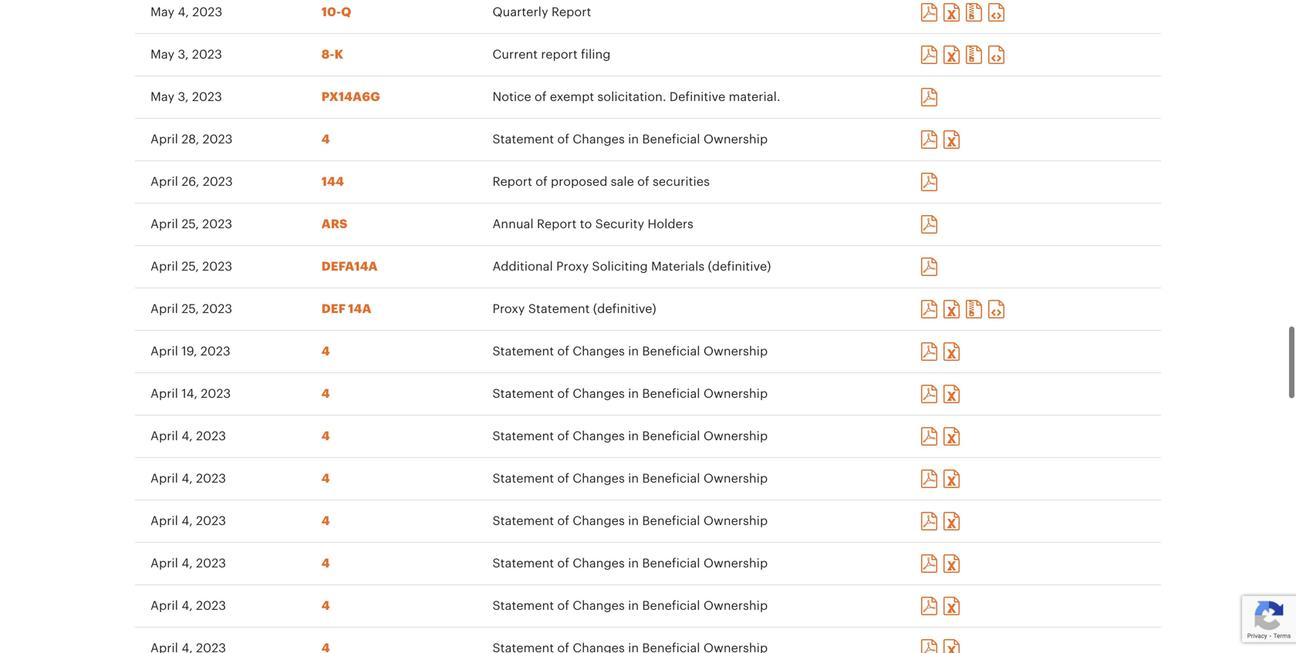 Task type: describe. For each thing, give the bounding box(es) containing it.
1 april from the top
[[150, 133, 178, 146]]

statement for 3rd the "4" link from the bottom
[[492, 515, 554, 528]]

5 april 4, 2023 from the top
[[150, 600, 226, 613]]

6 statement of changes in beneficial ownership from the top
[[492, 515, 768, 528]]

1 horizontal spatial proxy
[[556, 261, 589, 273]]

144
[[321, 176, 344, 188]]

ars
[[321, 218, 347, 231]]

2 april from the top
[[150, 176, 178, 188]]

1 vertical spatial report
[[492, 176, 532, 188]]

10-q link
[[321, 6, 351, 19]]

8 ownership from the top
[[703, 600, 768, 613]]

1 vertical spatial proxy
[[492, 303, 525, 316]]

statement for 8th the "4" link from the top of the page
[[492, 600, 554, 613]]

holders
[[648, 218, 693, 231]]

current report filing
[[492, 49, 611, 61]]

of for 7th the "4" link from the top of the page
[[557, 558, 569, 570]]

5 beneficial from the top
[[642, 473, 700, 485]]

april 14, 2023
[[150, 388, 231, 400]]

soliciting
[[592, 261, 648, 273]]

1 vertical spatial (definitive)
[[593, 303, 656, 316]]

5 4 link from the top
[[321, 473, 330, 485]]

3 april from the top
[[150, 218, 178, 231]]

defa14a link
[[321, 261, 378, 273]]

notice of exempt solicitation. definitive material.
[[492, 91, 780, 103]]

filing
[[581, 49, 611, 61]]

1 beneficial from the top
[[642, 133, 700, 146]]

k
[[334, 49, 343, 61]]

4 4 from the top
[[321, 430, 330, 443]]

1 in from the top
[[628, 133, 639, 146]]

2 beneficial from the top
[[642, 346, 700, 358]]

3 4 from the top
[[321, 388, 330, 400]]

10-
[[321, 6, 341, 19]]

6 ownership from the top
[[703, 515, 768, 528]]

of for second the "4" link from the top of the page
[[557, 346, 569, 358]]

8 changes from the top
[[573, 600, 625, 613]]

9 april from the top
[[150, 473, 178, 485]]

2 statement of changes in beneficial ownership from the top
[[492, 346, 768, 358]]

1 4 from the top
[[321, 133, 330, 146]]

quarterly
[[492, 6, 548, 19]]

april 19, 2023
[[150, 346, 230, 358]]

def 14a link
[[321, 303, 371, 316]]

report for annual report to security holders
[[537, 218, 577, 231]]

quarterly report
[[492, 6, 591, 19]]

may 4, 2023
[[150, 6, 222, 19]]

annual
[[492, 218, 534, 231]]

8 april from the top
[[150, 430, 178, 443]]

8-
[[321, 49, 334, 61]]

7 ownership from the top
[[703, 558, 768, 570]]

2 changes from the top
[[573, 346, 625, 358]]

7 4 link from the top
[[321, 558, 330, 570]]

5 april from the top
[[150, 303, 178, 316]]

of for 3rd the "4" link from the bottom
[[557, 515, 569, 528]]

2 4 link from the top
[[321, 346, 330, 358]]

1 horizontal spatial (definitive)
[[708, 261, 771, 273]]

april 25, 2023 for ars
[[150, 218, 232, 231]]

statement for fifth the "4" link
[[492, 473, 554, 485]]

def
[[321, 303, 346, 316]]

report for quarterly report
[[551, 6, 591, 19]]

solicitation.
[[597, 91, 666, 103]]

3, for px14a6g
[[178, 91, 189, 103]]

11 april from the top
[[150, 558, 178, 570]]

may for 10-
[[150, 6, 174, 19]]

may 3, 2023 for px14a6g
[[150, 91, 222, 103]]

5 4 from the top
[[321, 473, 330, 485]]

7 beneficial from the top
[[642, 558, 700, 570]]

2 ownership from the top
[[703, 346, 768, 358]]

proposed
[[551, 176, 607, 188]]

3 in from the top
[[628, 388, 639, 400]]

q
[[341, 6, 351, 19]]

6 changes from the top
[[573, 515, 625, 528]]

4 april 4, 2023 from the top
[[150, 558, 226, 570]]

5 changes from the top
[[573, 473, 625, 485]]

3 april 4, 2023 from the top
[[150, 515, 226, 528]]

25, for def 14a
[[181, 303, 199, 316]]

6 4 from the top
[[321, 515, 330, 528]]

4 ownership from the top
[[703, 430, 768, 443]]

1 statement of changes in beneficial ownership from the top
[[492, 133, 768, 146]]

1 ownership from the top
[[703, 133, 768, 146]]

1 changes from the top
[[573, 133, 625, 146]]

to
[[580, 218, 592, 231]]



Task type: locate. For each thing, give the bounding box(es) containing it.
7 statement of changes in beneficial ownership from the top
[[492, 558, 768, 570]]

25,
[[181, 218, 199, 231], [181, 261, 199, 273], [181, 303, 199, 316]]

of for 144 link
[[535, 176, 547, 188]]

report up report
[[551, 6, 591, 19]]

2023
[[192, 6, 222, 19], [192, 49, 222, 61], [192, 91, 222, 103], [203, 133, 233, 146], [203, 176, 233, 188], [202, 218, 232, 231], [202, 261, 232, 273], [202, 303, 232, 316], [200, 346, 230, 358], [201, 388, 231, 400], [196, 430, 226, 443], [196, 473, 226, 485], [196, 515, 226, 528], [196, 558, 226, 570], [196, 600, 226, 613]]

securities
[[653, 176, 710, 188]]

definitive
[[669, 91, 725, 103]]

3, up 28,
[[178, 91, 189, 103]]

4 in from the top
[[628, 430, 639, 443]]

1 25, from the top
[[181, 218, 199, 231]]

0 vertical spatial report
[[551, 6, 591, 19]]

1 may 3, 2023 from the top
[[150, 49, 222, 61]]

1 vertical spatial may 3, 2023
[[150, 91, 222, 103]]

28,
[[181, 133, 199, 146]]

statement for second the "4" link from the top of the page
[[492, 346, 554, 358]]

ars link
[[321, 218, 347, 231]]

2 3, from the top
[[178, 91, 189, 103]]

(definitive) right the materials on the right of the page
[[708, 261, 771, 273]]

25, for defa14a
[[181, 261, 199, 273]]

8 beneficial from the top
[[642, 600, 700, 613]]

may 3, 2023 up 28,
[[150, 91, 222, 103]]

1 3, from the top
[[178, 49, 189, 61]]

def 14a
[[321, 303, 371, 316]]

5 statement of changes in beneficial ownership from the top
[[492, 473, 768, 485]]

statement
[[492, 133, 554, 146], [528, 303, 590, 316], [492, 346, 554, 358], [492, 388, 554, 400], [492, 430, 554, 443], [492, 473, 554, 485], [492, 515, 554, 528], [492, 558, 554, 570], [492, 600, 554, 613]]

8-k link
[[321, 49, 343, 61]]

6 4 link from the top
[[321, 515, 330, 528]]

4 beneficial from the top
[[642, 430, 700, 443]]

8 in from the top
[[628, 600, 639, 613]]

security
[[595, 218, 644, 231]]

4 4 link from the top
[[321, 430, 330, 443]]

report
[[541, 49, 578, 61]]

may for 8-
[[150, 49, 174, 61]]

additional proxy soliciting materials (definitive)
[[492, 261, 771, 273]]

0 horizontal spatial (definitive)
[[593, 303, 656, 316]]

1 vertical spatial may
[[150, 49, 174, 61]]

exempt
[[550, 91, 594, 103]]

may 3, 2023 for 8-k
[[150, 49, 222, 61]]

2 25, from the top
[[181, 261, 199, 273]]

4,
[[178, 6, 189, 19], [181, 430, 193, 443], [181, 473, 193, 485], [181, 515, 193, 528], [181, 558, 193, 570], [181, 600, 193, 613]]

ownership
[[703, 133, 768, 146], [703, 346, 768, 358], [703, 388, 768, 400], [703, 430, 768, 443], [703, 473, 768, 485], [703, 515, 768, 528], [703, 558, 768, 570], [703, 600, 768, 613]]

1 vertical spatial april 25, 2023
[[150, 261, 232, 273]]

3, down the 'may 4, 2023' on the left of page
[[178, 49, 189, 61]]

25, for ars
[[181, 218, 199, 231]]

sale
[[611, 176, 634, 188]]

8-k
[[321, 49, 343, 61]]

19,
[[181, 346, 197, 358]]

may 3, 2023 down the 'may 4, 2023' on the left of page
[[150, 49, 222, 61]]

of
[[535, 91, 547, 103], [557, 133, 569, 146], [535, 176, 547, 188], [637, 176, 649, 188], [557, 346, 569, 358], [557, 388, 569, 400], [557, 430, 569, 443], [557, 473, 569, 485], [557, 515, 569, 528], [557, 558, 569, 570], [557, 600, 569, 613]]

4
[[321, 133, 330, 146], [321, 346, 330, 358], [321, 388, 330, 400], [321, 430, 330, 443], [321, 473, 330, 485], [321, 515, 330, 528], [321, 558, 330, 570], [321, 600, 330, 613]]

april 25, 2023
[[150, 218, 232, 231], [150, 261, 232, 273], [150, 303, 232, 316]]

of for 1st the "4" link from the top of the page
[[557, 133, 569, 146]]

26,
[[181, 176, 199, 188]]

4 april from the top
[[150, 261, 178, 273]]

1 may from the top
[[150, 6, 174, 19]]

proxy
[[556, 261, 589, 273], [492, 303, 525, 316]]

3 4 link from the top
[[321, 388, 330, 400]]

2 vertical spatial may
[[150, 91, 174, 103]]

in
[[628, 133, 639, 146], [628, 346, 639, 358], [628, 388, 639, 400], [628, 430, 639, 443], [628, 473, 639, 485], [628, 515, 639, 528], [628, 558, 639, 570], [628, 600, 639, 613]]

0 vertical spatial (definitive)
[[708, 261, 771, 273]]

statement for 1st the "4" link from the top of the page
[[492, 133, 554, 146]]

6 april from the top
[[150, 346, 178, 358]]

2 4 from the top
[[321, 346, 330, 358]]

2 vertical spatial april 25, 2023
[[150, 303, 232, 316]]

statement for fifth the "4" link from the bottom of the page
[[492, 430, 554, 443]]

3 may from the top
[[150, 91, 174, 103]]

8 4 from the top
[[321, 600, 330, 613]]

144 link
[[321, 176, 344, 188]]

7 in from the top
[[628, 558, 639, 570]]

material.
[[729, 91, 780, 103]]

2 april 25, 2023 from the top
[[150, 261, 232, 273]]

statement of changes in beneficial ownership
[[492, 133, 768, 146], [492, 346, 768, 358], [492, 388, 768, 400], [492, 430, 768, 443], [492, 473, 768, 485], [492, 515, 768, 528], [492, 558, 768, 570], [492, 600, 768, 613]]

report
[[551, 6, 591, 19], [492, 176, 532, 188], [537, 218, 577, 231]]

1 4 link from the top
[[321, 133, 330, 146]]

4 changes from the top
[[573, 430, 625, 443]]

10 april from the top
[[150, 515, 178, 528]]

0 vertical spatial 25,
[[181, 218, 199, 231]]

materials
[[651, 261, 705, 273]]

0 vertical spatial proxy
[[556, 261, 589, 273]]

may 3, 2023
[[150, 49, 222, 61], [150, 91, 222, 103]]

proxy statement (definitive)
[[492, 303, 656, 316]]

annual report to security holders
[[492, 218, 693, 231]]

defa14a
[[321, 261, 378, 273]]

6 in from the top
[[628, 515, 639, 528]]

12 april from the top
[[150, 600, 178, 613]]

3 changes from the top
[[573, 388, 625, 400]]

april 25, 2023 for defa14a
[[150, 261, 232, 273]]

additional
[[492, 261, 553, 273]]

april 25, 2023 for def 14a
[[150, 303, 232, 316]]

0 horizontal spatial proxy
[[492, 303, 525, 316]]

6 beneficial from the top
[[642, 515, 700, 528]]

5 in from the top
[[628, 473, 639, 485]]

report up annual at left
[[492, 176, 532, 188]]

4 link
[[321, 133, 330, 146], [321, 346, 330, 358], [321, 388, 330, 400], [321, 430, 330, 443], [321, 473, 330, 485], [321, 515, 330, 528], [321, 558, 330, 570], [321, 600, 330, 613]]

proxy up proxy statement (definitive)
[[556, 261, 589, 273]]

of for fifth the "4" link from the bottom of the page
[[557, 430, 569, 443]]

april 28, 2023
[[150, 133, 233, 146]]

7 changes from the top
[[573, 558, 625, 570]]

proxy down additional
[[492, 303, 525, 316]]

3,
[[178, 49, 189, 61], [178, 91, 189, 103]]

april 26, 2023
[[150, 176, 233, 188]]

1 april 4, 2023 from the top
[[150, 430, 226, 443]]

of for sixth the "4" link from the bottom
[[557, 388, 569, 400]]

7 april from the top
[[150, 388, 178, 400]]

5 ownership from the top
[[703, 473, 768, 485]]

3 beneficial from the top
[[642, 388, 700, 400]]

0 vertical spatial 3,
[[178, 49, 189, 61]]

7 4 from the top
[[321, 558, 330, 570]]

0 vertical spatial may
[[150, 6, 174, 19]]

0 vertical spatial may 3, 2023
[[150, 49, 222, 61]]

px14a6g link
[[321, 91, 380, 103]]

of for 8th the "4" link from the top of the page
[[557, 600, 569, 613]]

of for fifth the "4" link
[[557, 473, 569, 485]]

statement for 7th the "4" link from the top of the page
[[492, 558, 554, 570]]

notice
[[492, 91, 531, 103]]

current
[[492, 49, 538, 61]]

3 statement of changes in beneficial ownership from the top
[[492, 388, 768, 400]]

may
[[150, 6, 174, 19], [150, 49, 174, 61], [150, 91, 174, 103]]

4 statement of changes in beneficial ownership from the top
[[492, 430, 768, 443]]

3 ownership from the top
[[703, 388, 768, 400]]

statement for sixth the "4" link from the bottom
[[492, 388, 554, 400]]

1 april 25, 2023 from the top
[[150, 218, 232, 231]]

14a
[[348, 303, 371, 316]]

1 vertical spatial 3,
[[178, 91, 189, 103]]

3, for 8-k
[[178, 49, 189, 61]]

1 vertical spatial 25,
[[181, 261, 199, 273]]

april
[[150, 133, 178, 146], [150, 176, 178, 188], [150, 218, 178, 231], [150, 261, 178, 273], [150, 303, 178, 316], [150, 346, 178, 358], [150, 388, 178, 400], [150, 430, 178, 443], [150, 473, 178, 485], [150, 515, 178, 528], [150, 558, 178, 570], [150, 600, 178, 613]]

2 vertical spatial 25,
[[181, 303, 199, 316]]

april 4, 2023
[[150, 430, 226, 443], [150, 473, 226, 485], [150, 515, 226, 528], [150, 558, 226, 570], [150, 600, 226, 613]]

px14a6g
[[321, 91, 380, 103]]

10-q
[[321, 6, 351, 19]]

8 statement of changes in beneficial ownership from the top
[[492, 600, 768, 613]]

2 in from the top
[[628, 346, 639, 358]]

14,
[[181, 388, 198, 400]]

0 vertical spatial april 25, 2023
[[150, 218, 232, 231]]

report left to
[[537, 218, 577, 231]]

3 25, from the top
[[181, 303, 199, 316]]

beneficial
[[642, 133, 700, 146], [642, 346, 700, 358], [642, 388, 700, 400], [642, 430, 700, 443], [642, 473, 700, 485], [642, 515, 700, 528], [642, 558, 700, 570], [642, 600, 700, 613]]

changes
[[573, 133, 625, 146], [573, 346, 625, 358], [573, 388, 625, 400], [573, 430, 625, 443], [573, 473, 625, 485], [573, 515, 625, 528], [573, 558, 625, 570], [573, 600, 625, 613]]

3 april 25, 2023 from the top
[[150, 303, 232, 316]]

8 4 link from the top
[[321, 600, 330, 613]]

2 may from the top
[[150, 49, 174, 61]]

2 may 3, 2023 from the top
[[150, 91, 222, 103]]

2 vertical spatial report
[[537, 218, 577, 231]]

(definitive)
[[708, 261, 771, 273], [593, 303, 656, 316]]

report of proposed sale of securities
[[492, 176, 710, 188]]

of for px14a6g link
[[535, 91, 547, 103]]

2 april 4, 2023 from the top
[[150, 473, 226, 485]]

(definitive) down 'soliciting'
[[593, 303, 656, 316]]



Task type: vqa. For each thing, say whether or not it's contained in the screenshot.
2nd april 4, 2023 from the bottom of the page
yes



